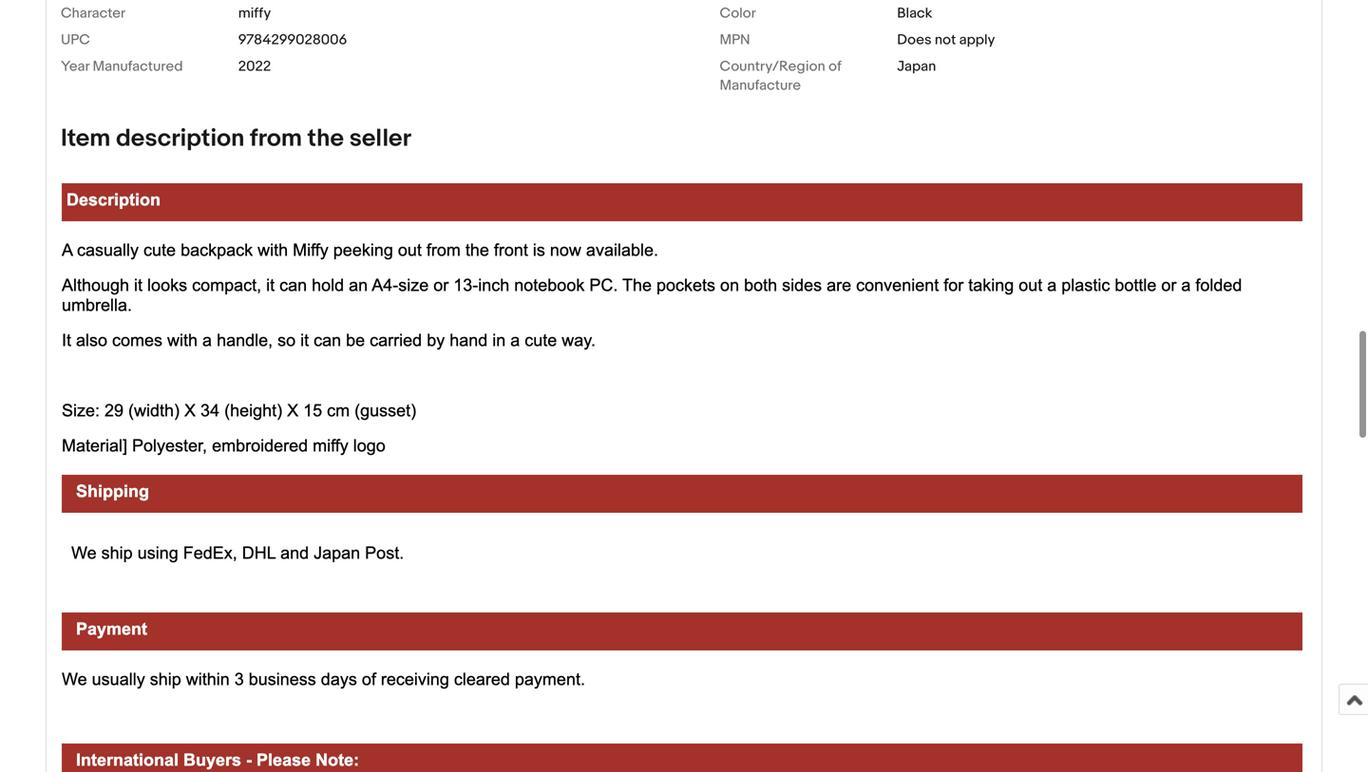 Task type: vqa. For each thing, say whether or not it's contained in the screenshot.


Task type: describe. For each thing, give the bounding box(es) containing it.
does not apply
[[897, 31, 995, 49]]

description
[[116, 124, 245, 154]]

mpn
[[720, 31, 750, 49]]

of
[[829, 58, 841, 75]]

color
[[720, 5, 756, 22]]

item description from the seller
[[61, 124, 411, 154]]

country/region of manufacture
[[720, 58, 841, 94]]

year manufactured
[[61, 58, 183, 75]]

character
[[61, 5, 126, 22]]

black
[[897, 5, 933, 22]]

not
[[935, 31, 956, 49]]

apply
[[959, 31, 995, 49]]

japan
[[897, 58, 936, 75]]

2022
[[238, 58, 271, 75]]

manufacture
[[720, 77, 801, 94]]

from
[[250, 124, 302, 154]]

year
[[61, 58, 89, 75]]



Task type: locate. For each thing, give the bounding box(es) containing it.
miffy
[[238, 5, 271, 22]]

upc
[[61, 31, 90, 49]]

manufactured
[[93, 58, 183, 75]]

9784299028006
[[238, 31, 347, 49]]

item
[[61, 124, 111, 154]]

does
[[897, 31, 932, 49]]

the
[[308, 124, 344, 154]]

seller
[[349, 124, 411, 154]]

country/region
[[720, 58, 825, 75]]



